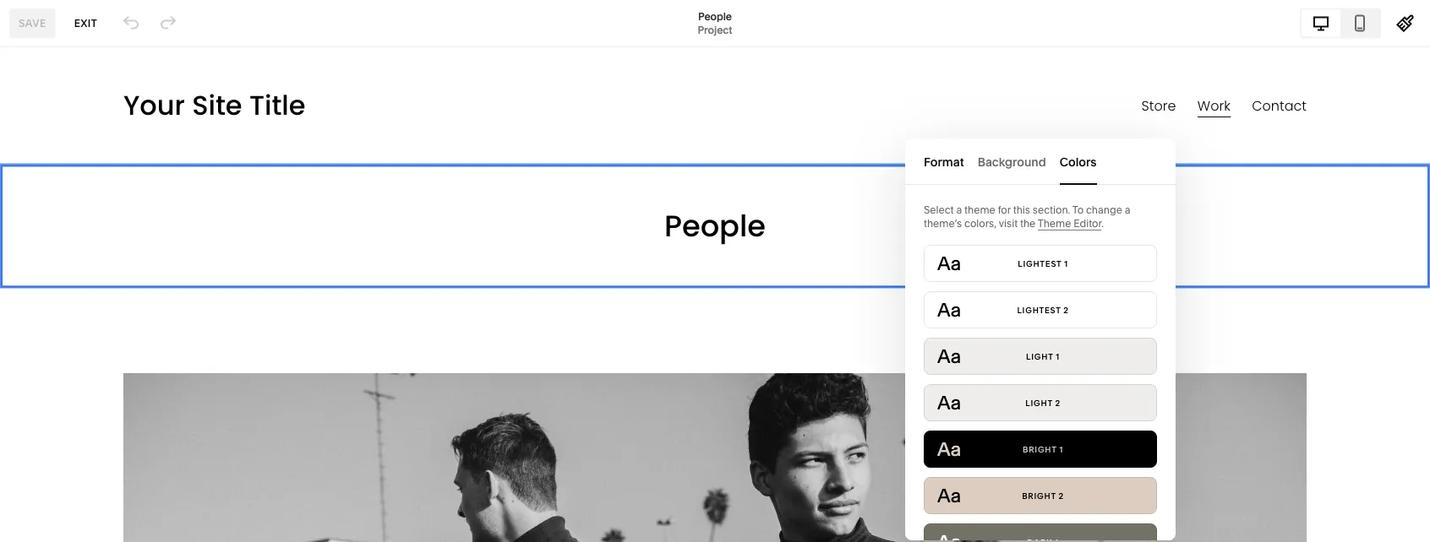 Task type: describe. For each thing, give the bounding box(es) containing it.
select
[[924, 204, 954, 216]]

aa for light 1
[[938, 345, 962, 368]]

aa for lightest 2
[[938, 299, 962, 322]]

save
[[19, 17, 46, 29]]

lightest 2
[[1018, 305, 1069, 315]]

this
[[1014, 204, 1031, 216]]

2 for lightest 2
[[1064, 305, 1069, 315]]

lightest for lightest 2
[[1018, 305, 1062, 315]]

lightest for lightest 1
[[1018, 259, 1062, 269]]

theme editor link
[[1038, 218, 1102, 231]]

format
[[924, 155, 965, 169]]

2 for bright 2
[[1059, 491, 1065, 501]]

1 horizontal spatial tab list
[[1302, 10, 1380, 37]]

people
[[698, 10, 732, 22]]

2 a from the left
[[1125, 204, 1131, 216]]

project
[[698, 24, 733, 36]]

theme
[[965, 204, 996, 216]]

save button
[[9, 8, 56, 38]]

theme
[[1038, 218, 1072, 230]]

tab list containing format
[[924, 139, 1158, 185]]

theme editor .
[[1038, 218, 1104, 230]]

colors,
[[965, 218, 997, 230]]

lightest 1
[[1018, 259, 1069, 269]]

bright for bright 2
[[1023, 491, 1057, 501]]

background
[[978, 155, 1047, 169]]

bright 1
[[1023, 445, 1064, 455]]

marketing
[[28, 165, 94, 181]]

exit button
[[65, 8, 107, 38]]

people project
[[698, 10, 733, 36]]



Task type: vqa. For each thing, say whether or not it's contained in the screenshot.
bottommost 1
yes



Task type: locate. For each thing, give the bounding box(es) containing it.
light up "light 2"
[[1027, 352, 1054, 362]]

2 aa from the top
[[938, 299, 962, 322]]

0 horizontal spatial a
[[957, 204, 963, 216]]

0 horizontal spatial tab list
[[924, 139, 1158, 185]]

2 for light 2
[[1056, 398, 1061, 408]]

1 vertical spatial 1
[[1056, 352, 1060, 362]]

the
[[1021, 218, 1036, 230]]

0 vertical spatial bright
[[1023, 445, 1057, 455]]

2 down light 1
[[1056, 398, 1061, 408]]

0 vertical spatial lightest
[[1018, 259, 1062, 269]]

0 vertical spatial light
[[1027, 352, 1054, 362]]

1 vertical spatial 2
[[1056, 398, 1061, 408]]

0 vertical spatial 1
[[1065, 259, 1069, 269]]

exit
[[74, 17, 97, 29]]

select a theme for this section. to change a theme's colors, visit the
[[924, 204, 1131, 230]]

2 down lightest 1
[[1064, 305, 1069, 315]]

2 down 'bright 1' on the right
[[1059, 491, 1065, 501]]

format button
[[924, 139, 965, 185]]

light
[[1027, 352, 1054, 362], [1026, 398, 1053, 408]]

.
[[1102, 218, 1104, 230]]

0 vertical spatial tab list
[[1302, 10, 1380, 37]]

to
[[1073, 204, 1084, 216]]

1 aa from the top
[[938, 252, 962, 275]]

light up 'bright 1' on the right
[[1026, 398, 1053, 408]]

marketing link
[[28, 164, 188, 184]]

colors
[[1060, 155, 1097, 169]]

bright
[[1023, 445, 1057, 455], [1023, 491, 1057, 501]]

lightest down the
[[1018, 259, 1062, 269]]

aa for bright 1
[[938, 438, 962, 461]]

colors button
[[1060, 139, 1097, 185]]

5 aa from the top
[[938, 438, 962, 461]]

3 aa from the top
[[938, 345, 962, 368]]

0 vertical spatial 2
[[1064, 305, 1069, 315]]

2 vertical spatial 1
[[1060, 445, 1064, 455]]

visit
[[999, 218, 1018, 230]]

light 1
[[1027, 352, 1060, 362]]

light 2
[[1026, 398, 1061, 408]]

1 down "light 2"
[[1060, 445, 1064, 455]]

aa for bright 2
[[938, 485, 962, 508]]

bright 2
[[1023, 491, 1065, 501]]

lightest up light 1
[[1018, 305, 1062, 315]]

lightest
[[1018, 259, 1062, 269], [1018, 305, 1062, 315]]

4 aa from the top
[[938, 392, 962, 415]]

1 vertical spatial lightest
[[1018, 305, 1062, 315]]

2
[[1064, 305, 1069, 315], [1056, 398, 1061, 408], [1059, 491, 1065, 501]]

section.
[[1033, 204, 1071, 216]]

1 vertical spatial light
[[1026, 398, 1053, 408]]

1 up "light 2"
[[1056, 352, 1060, 362]]

a
[[957, 204, 963, 216], [1125, 204, 1131, 216]]

6 aa from the top
[[938, 485, 962, 508]]

apple.applelee2001@gmail.com button
[[25, 482, 220, 515]]

1
[[1065, 259, 1069, 269], [1056, 352, 1060, 362], [1060, 445, 1064, 455]]

aa
[[938, 252, 962, 275], [938, 299, 962, 322], [938, 345, 962, 368], [938, 392, 962, 415], [938, 438, 962, 461], [938, 485, 962, 508]]

1 vertical spatial tab list
[[924, 139, 1158, 185]]

bright up the bright 2
[[1023, 445, 1057, 455]]

a right select
[[957, 204, 963, 216]]

bright down 'bright 1' on the right
[[1023, 491, 1057, 501]]

background button
[[978, 139, 1047, 185]]

1 vertical spatial bright
[[1023, 491, 1057, 501]]

2 vertical spatial 2
[[1059, 491, 1065, 501]]

light for light 2
[[1026, 398, 1053, 408]]

theme's
[[924, 218, 962, 230]]

bright for bright 1
[[1023, 445, 1057, 455]]

light for light 1
[[1027, 352, 1054, 362]]

aa for light 2
[[938, 392, 962, 415]]

2 bright from the top
[[1023, 491, 1057, 501]]

a right change
[[1125, 204, 1131, 216]]

editor
[[1074, 218, 1102, 230]]

1 for bright 1
[[1060, 445, 1064, 455]]

1 for light 1
[[1056, 352, 1060, 362]]

1 a from the left
[[957, 204, 963, 216]]

aa for lightest 1
[[938, 252, 962, 275]]

1 horizontal spatial a
[[1125, 204, 1131, 216]]

1 bright from the top
[[1023, 445, 1057, 455]]

change
[[1087, 204, 1123, 216]]

1 for lightest 1
[[1065, 259, 1069, 269]]

apple.applelee2001@gmail.com
[[67, 499, 220, 511]]

for
[[998, 204, 1011, 216]]

1 down the theme editor link
[[1065, 259, 1069, 269]]

tab list
[[1302, 10, 1380, 37], [924, 139, 1158, 185]]



